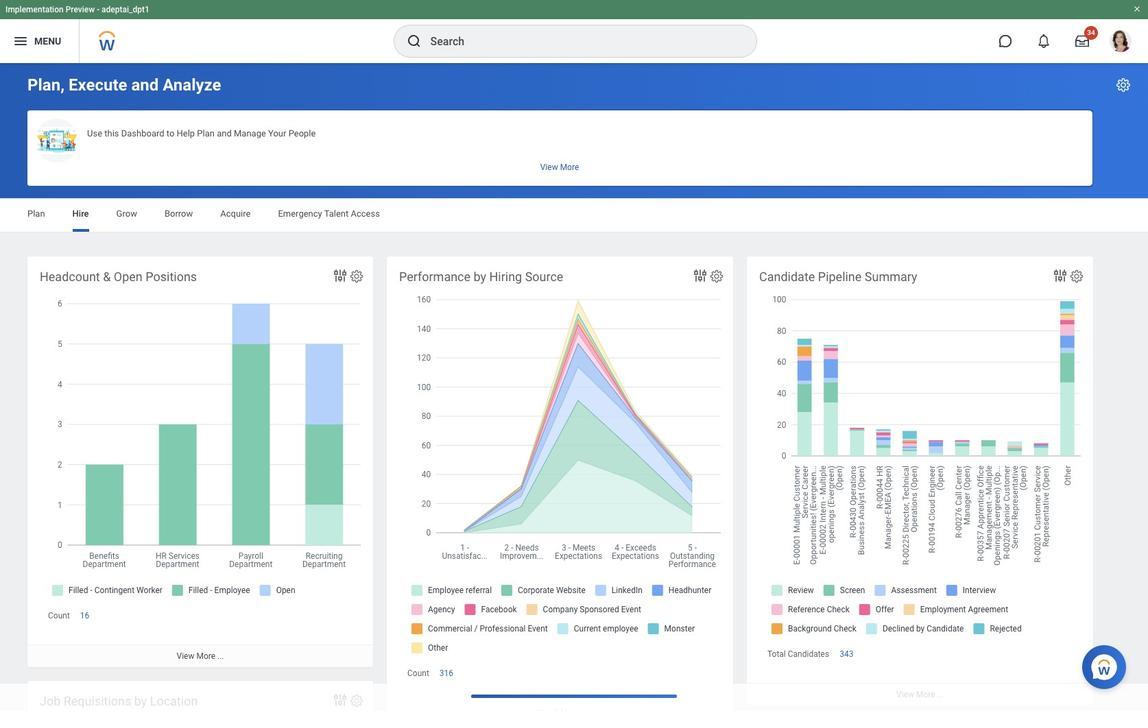 Task type: locate. For each thing, give the bounding box(es) containing it.
to down analyze
[[167, 128, 174, 139]]

0 vertical spatial help
[[177, 128, 195, 139]]

1 vertical spatial plan
[[27, 209, 45, 219]]

1 vertical spatial view
[[896, 690, 914, 700]]

0 horizontal spatial dashboard
[[121, 128, 164, 139]]

... for candidate pipeline summary
[[937, 690, 944, 700]]

&
[[103, 270, 111, 284]]

0 vertical spatial this
[[104, 128, 119, 139]]

by left "hiring"
[[474, 270, 486, 284]]

1 horizontal spatial dashboard
[[453, 221, 512, 235]]

inbox large image
[[1075, 34, 1089, 48]]

use this dashboard to help plan and manage your people down analyze
[[87, 128, 316, 139]]

1 vertical spatial use
[[405, 221, 426, 235]]

candidate
[[759, 270, 815, 284]]

0 horizontal spatial view more ...
[[177, 652, 224, 661]]

help up source on the top of page
[[530, 221, 555, 235]]

preview
[[66, 5, 95, 14]]

and
[[131, 75, 159, 95], [217, 128, 232, 139], [586, 221, 607, 235]]

your inside button
[[268, 128, 286, 139]]

view for headcount & open positions
[[177, 652, 194, 661]]

0 horizontal spatial to
[[167, 128, 174, 139]]

manage inside button
[[234, 128, 266, 139]]

0 horizontal spatial people
[[288, 128, 316, 139]]

tab list containing plan
[[14, 199, 1134, 232]]

help
[[177, 128, 195, 139], [530, 221, 555, 235]]

1 vertical spatial dashboard
[[453, 221, 512, 235]]

1 horizontal spatial manage
[[610, 221, 654, 235]]

1 horizontal spatial ...
[[937, 690, 944, 700]]

implementation preview -   adeptai_dpt1 banner
[[0, 0, 1148, 63]]

open
[[114, 270, 143, 284]]

pipeline
[[818, 270, 862, 284]]

this up "performance"
[[429, 221, 450, 235]]

manage
[[234, 128, 266, 139], [610, 221, 654, 235]]

1 horizontal spatial view
[[896, 690, 914, 700]]

1 vertical spatial by
[[134, 694, 147, 708]]

help down analyze
[[177, 128, 195, 139]]

0 vertical spatial more
[[196, 652, 215, 661]]

more inside headcount & open positions element
[[196, 652, 215, 661]]

1 horizontal spatial more
[[916, 690, 935, 700]]

... inside headcount & open positions element
[[217, 652, 224, 661]]

0 vertical spatial view more ...
[[177, 652, 224, 661]]

to inside use this dashboard to help plan and manage your people button
[[167, 128, 174, 139]]

count left 316
[[407, 669, 429, 678]]

plan down analyze
[[197, 128, 215, 139]]

1 horizontal spatial view more ...
[[896, 690, 944, 700]]

dashboard
[[121, 128, 164, 139], [453, 221, 512, 235]]

2 vertical spatial and
[[586, 221, 607, 235]]

0 horizontal spatial use
[[87, 128, 102, 139]]

search image
[[406, 33, 422, 49]]

view more ... inside candidate pipeline summary element
[[896, 690, 944, 700]]

16
[[80, 611, 89, 621]]

0 horizontal spatial use this dashboard to help plan and manage your people
[[87, 128, 316, 139]]

2 vertical spatial plan
[[558, 221, 583, 235]]

more inside candidate pipeline summary element
[[916, 690, 935, 700]]

use up "performance"
[[405, 221, 426, 235]]

tab list
[[14, 199, 1134, 232]]

0 horizontal spatial more
[[196, 652, 215, 661]]

0 horizontal spatial view
[[177, 652, 194, 661]]

by left location
[[134, 694, 147, 708]]

0 horizontal spatial ...
[[217, 652, 224, 661]]

view
[[177, 652, 194, 661], [896, 690, 914, 700]]

1 vertical spatial ...
[[937, 690, 944, 700]]

close environment banner image
[[1133, 5, 1141, 13]]

0 vertical spatial people
[[288, 128, 316, 139]]

0 vertical spatial use this dashboard to help plan and manage your people
[[87, 128, 316, 139]]

1 horizontal spatial view more ... link
[[747, 683, 1093, 706]]

1 horizontal spatial count
[[407, 669, 429, 678]]

requisitions
[[64, 694, 131, 708]]

your
[[268, 128, 286, 139], [657, 221, 683, 235]]

talent
[[324, 209, 349, 219]]

use this dashboard to help plan and manage your people
[[87, 128, 316, 139], [405, 221, 725, 235]]

and inside button
[[217, 128, 232, 139]]

more for candidate pipeline summary
[[916, 690, 935, 700]]

0 vertical spatial dashboard
[[121, 128, 164, 139]]

0 horizontal spatial help
[[177, 128, 195, 139]]

0 horizontal spatial by
[[134, 694, 147, 708]]

343
[[840, 650, 853, 659]]

0 vertical spatial plan
[[197, 128, 215, 139]]

... inside candidate pipeline summary element
[[937, 690, 944, 700]]

1 vertical spatial use this dashboard to help plan and manage your people
[[405, 221, 725, 235]]

count for headcount & open positions
[[48, 611, 70, 621]]

performance by hiring source
[[399, 270, 563, 284]]

0 horizontal spatial view more ... link
[[27, 645, 373, 668]]

dashboard down plan, execute and analyze at the top left
[[121, 128, 164, 139]]

use this dashboard to help plan and manage your people up source on the top of page
[[405, 221, 725, 235]]

candidate pipeline summary
[[759, 270, 917, 284]]

plan left "hire"
[[27, 209, 45, 219]]

0 vertical spatial manage
[[234, 128, 266, 139]]

plan, execute and analyze main content
[[0, 63, 1148, 711]]

total candidates
[[767, 650, 829, 659]]

count left 16
[[48, 611, 70, 621]]

view more ... link
[[27, 645, 373, 668], [747, 683, 1093, 706]]

0 vertical spatial to
[[167, 128, 174, 139]]

view more ... for candidate pipeline summary
[[896, 690, 944, 700]]

2 horizontal spatial plan
[[558, 221, 583, 235]]

by
[[474, 270, 486, 284], [134, 694, 147, 708]]

0 vertical spatial count
[[48, 611, 70, 621]]

use
[[87, 128, 102, 139], [405, 221, 426, 235]]

view inside candidate pipeline summary element
[[896, 690, 914, 700]]

1 horizontal spatial plan
[[197, 128, 215, 139]]

to
[[167, 128, 174, 139], [516, 221, 526, 235]]

use this dashboard to help plan and manage your people button
[[28, 112, 1091, 184]]

...
[[217, 652, 224, 661], [937, 690, 944, 700]]

count
[[48, 611, 70, 621], [407, 669, 429, 678]]

0 vertical spatial ...
[[217, 652, 224, 661]]

1 vertical spatial help
[[530, 221, 555, 235]]

view more ...
[[177, 652, 224, 661], [896, 690, 944, 700]]

acquire
[[220, 209, 251, 219]]

candidates
[[788, 650, 829, 659]]

1 vertical spatial more
[[916, 690, 935, 700]]

this
[[104, 128, 119, 139], [429, 221, 450, 235]]

job
[[40, 694, 61, 708]]

1 horizontal spatial and
[[217, 128, 232, 139]]

1 vertical spatial view more ...
[[896, 690, 944, 700]]

source
[[525, 270, 563, 284]]

people
[[288, 128, 316, 139], [686, 221, 725, 235]]

plan up source on the top of page
[[558, 221, 583, 235]]

to up "hiring"
[[516, 221, 526, 235]]

1 horizontal spatial people
[[686, 221, 725, 235]]

this down plan, execute and analyze at the top left
[[104, 128, 119, 139]]

0 horizontal spatial manage
[[234, 128, 266, 139]]

0 vertical spatial and
[[131, 75, 159, 95]]

1 horizontal spatial help
[[530, 221, 555, 235]]

1 horizontal spatial your
[[657, 221, 683, 235]]

0 horizontal spatial count
[[48, 611, 70, 621]]

0 horizontal spatial this
[[104, 128, 119, 139]]

316
[[440, 669, 453, 678]]

dashboard up the performance by hiring source on the top
[[453, 221, 512, 235]]

1 horizontal spatial by
[[474, 270, 486, 284]]

0 vertical spatial use
[[87, 128, 102, 139]]

more
[[196, 652, 215, 661], [916, 690, 935, 700]]

0 vertical spatial view more ... link
[[27, 645, 373, 668]]

view inside headcount & open positions element
[[177, 652, 194, 661]]

1 horizontal spatial to
[[516, 221, 526, 235]]

-
[[97, 5, 100, 14]]

1 vertical spatial to
[[516, 221, 526, 235]]

more for headcount & open positions
[[196, 652, 215, 661]]

1 vertical spatial and
[[217, 128, 232, 139]]

use down "execute"
[[87, 128, 102, 139]]

0 vertical spatial view
[[177, 652, 194, 661]]

performance by hiring source element
[[387, 257, 733, 711]]

view more ... inside headcount & open positions element
[[177, 652, 224, 661]]

people inside button
[[288, 128, 316, 139]]

0 horizontal spatial your
[[268, 128, 286, 139]]

1 vertical spatial count
[[407, 669, 429, 678]]

1 horizontal spatial this
[[429, 221, 450, 235]]

1 vertical spatial view more ... link
[[747, 683, 1093, 706]]

plan
[[197, 128, 215, 139], [27, 209, 45, 219], [558, 221, 583, 235]]

0 vertical spatial your
[[268, 128, 286, 139]]

analyze
[[163, 75, 221, 95]]

count inside performance by hiring source element
[[407, 669, 429, 678]]



Task type: describe. For each thing, give the bounding box(es) containing it.
0 horizontal spatial plan
[[27, 209, 45, 219]]

0 horizontal spatial and
[[131, 75, 159, 95]]

plan,
[[27, 75, 64, 95]]

headcount & open positions
[[40, 270, 197, 284]]

this inside button
[[104, 128, 119, 139]]

execute
[[69, 75, 127, 95]]

dashboard inside button
[[121, 128, 164, 139]]

1 vertical spatial this
[[429, 221, 450, 235]]

adeptai_dpt1
[[102, 5, 149, 14]]

hire
[[72, 209, 89, 219]]

1 horizontal spatial use this dashboard to help plan and manage your people
[[405, 221, 725, 235]]

316 button
[[440, 668, 455, 679]]

notifications large image
[[1037, 34, 1051, 48]]

emergency
[[278, 209, 322, 219]]

borrow
[[165, 209, 193, 219]]

plan inside button
[[197, 128, 215, 139]]

1 vertical spatial people
[[686, 221, 725, 235]]

1 vertical spatial manage
[[610, 221, 654, 235]]

view more ... for headcount & open positions
[[177, 652, 224, 661]]

grow
[[116, 209, 137, 219]]

count for performance by hiring source
[[407, 669, 429, 678]]

hiring
[[489, 270, 522, 284]]

1 vertical spatial your
[[657, 221, 683, 235]]

access
[[351, 209, 380, 219]]

profile logan mcneil element
[[1101, 26, 1140, 56]]

implementation preview -   adeptai_dpt1
[[5, 5, 149, 14]]

implementation
[[5, 5, 64, 14]]

view for candidate pipeline summary
[[896, 690, 914, 700]]

emergency talent access
[[278, 209, 380, 219]]

job requisitions by location
[[40, 694, 198, 708]]

tab list inside plan, execute and analyze main content
[[14, 199, 1134, 232]]

1 horizontal spatial use
[[405, 221, 426, 235]]

343 button
[[840, 649, 856, 660]]

view more ... link for headcount & open positions
[[27, 645, 373, 668]]

location
[[150, 694, 198, 708]]

headcount
[[40, 270, 100, 284]]

total
[[767, 650, 786, 659]]

2 horizontal spatial and
[[586, 221, 607, 235]]

candidate pipeline summary element
[[747, 257, 1093, 706]]

0 vertical spatial by
[[474, 270, 486, 284]]

headcount & open positions element
[[27, 257, 373, 668]]

summary
[[865, 270, 917, 284]]

16 button
[[80, 610, 91, 622]]

close image
[[745, 183, 761, 200]]

positions
[[146, 270, 197, 284]]

view more ... link for candidate pipeline summary
[[747, 683, 1093, 706]]

use this dashboard to help plan and manage your people inside button
[[87, 128, 316, 139]]

performance
[[399, 270, 471, 284]]

help inside button
[[177, 128, 195, 139]]

... for headcount & open positions
[[217, 652, 224, 661]]

use inside button
[[87, 128, 102, 139]]

plan, execute and analyze
[[27, 75, 221, 95]]

configure this page image
[[1115, 77, 1132, 93]]



Task type: vqa. For each thing, say whether or not it's contained in the screenshot.
bottommost BY
yes



